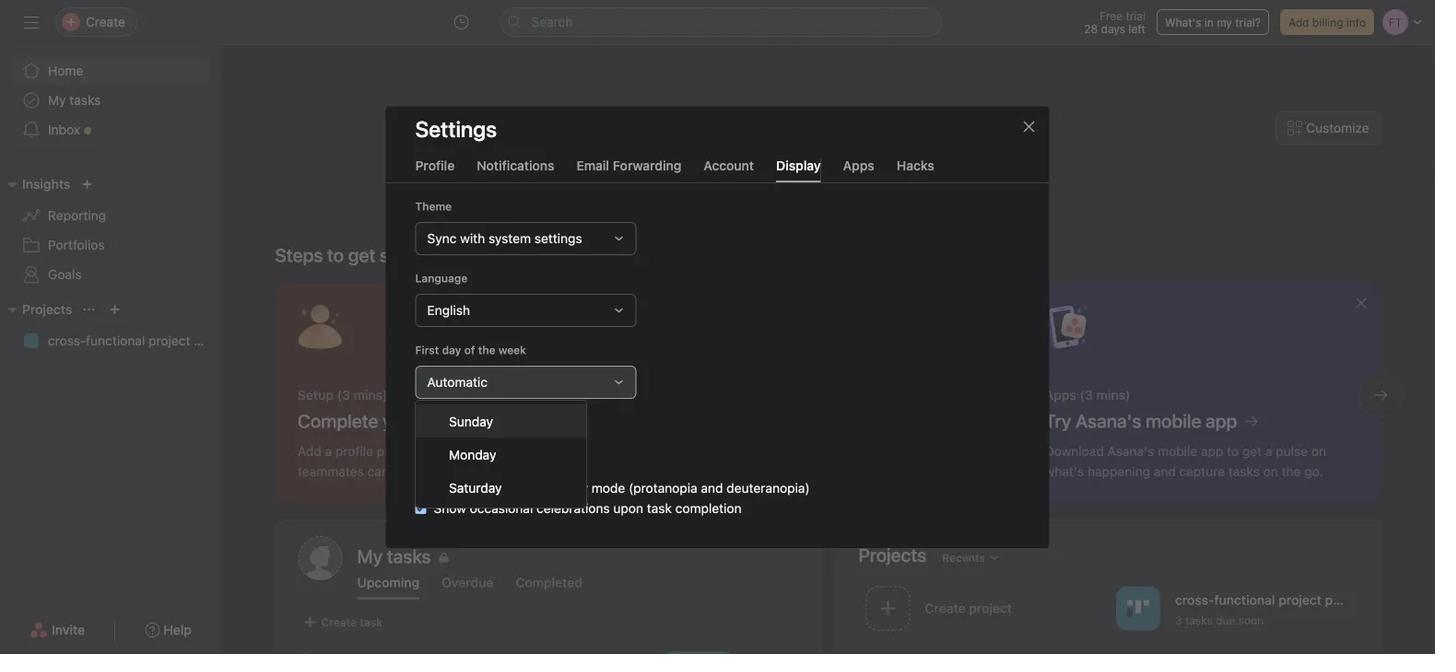 Task type: vqa. For each thing, say whether or not it's contained in the screenshot.
Portfolios link
yes



Task type: locate. For each thing, give the bounding box(es) containing it.
0 horizontal spatial mode
[[533, 460, 567, 475]]

first
[[415, 344, 439, 357]]

customize
[[1306, 120, 1369, 136]]

inbox link
[[11, 115, 210, 145]]

3
[[1175, 614, 1182, 627]]

numbers
[[524, 440, 576, 455]]

tasks right my
[[69, 93, 101, 108]]

0 horizontal spatial task
[[360, 616, 383, 629]]

theme
[[415, 200, 452, 213]]

display
[[776, 158, 821, 173]]

tasks
[[69, 93, 101, 108], [1185, 614, 1213, 627]]

morning,
[[770, 157, 880, 192]]

with
[[460, 231, 485, 246]]

project
[[149, 333, 190, 348], [1279, 593, 1322, 608]]

functional inside "cross-functional project plan" link
[[86, 333, 145, 348]]

plan
[[194, 333, 219, 348], [1325, 593, 1351, 608]]

plan for cross-functional project plan 3 tasks due soon
[[1325, 593, 1351, 608]]

0 horizontal spatial projects
[[22, 302, 72, 317]]

customize button
[[1276, 112, 1381, 145]]

1 horizontal spatial functional
[[1214, 593, 1275, 608]]

mode down the numbers
[[533, 460, 567, 475]]

create project
[[925, 601, 1012, 616]]

1 horizontal spatial plan
[[1325, 593, 1351, 608]]

functional
[[86, 333, 145, 348], [1214, 593, 1275, 608]]

saturday link
[[416, 471, 586, 504]]

tasks right the 3
[[1185, 614, 1213, 627]]

0 vertical spatial task
[[470, 440, 495, 455]]

compact
[[477, 460, 529, 475]]

funky
[[886, 157, 963, 192]]

1 horizontal spatial projects
[[859, 544, 927, 566]]

cross- down projects dropdown button
[[48, 333, 86, 348]]

task left row
[[470, 440, 495, 455]]

language
[[415, 272, 468, 285]]

project inside the cross-functional project plan 3 tasks due soon
[[1279, 593, 1322, 608]]

insights button
[[0, 173, 70, 195]]

board image
[[1127, 598, 1150, 620]]

my tasks
[[48, 93, 101, 108]]

apps
[[843, 158, 875, 173]]

1 vertical spatial task
[[647, 501, 672, 516]]

projects inside projects dropdown button
[[22, 302, 72, 317]]

sync with system settings
[[427, 231, 582, 246]]

0 vertical spatial plan
[[194, 333, 219, 348]]

show for show task row numbers enable compact mode enable color blind friendly mode (protanopia and deuteranopia)
[[434, 440, 466, 455]]

cross- inside the cross-functional project plan 3 tasks due soon
[[1175, 593, 1214, 608]]

plan inside "cross-functional project plan" link
[[194, 333, 219, 348]]

functional down goals link
[[86, 333, 145, 348]]

advanced options
[[415, 416, 511, 428]]

projects
[[22, 302, 72, 317], [859, 544, 927, 566]]

cross- up the 3
[[1175, 593, 1214, 608]]

info
[[1347, 16, 1366, 29]]

project for cross-functional project plan
[[149, 333, 190, 348]]

0 vertical spatial enable
[[434, 460, 474, 475]]

1 horizontal spatial tasks
[[1185, 614, 1213, 627]]

steps to get started
[[275, 244, 439, 266]]

1 vertical spatial project
[[1279, 593, 1322, 608]]

hacks button
[[897, 158, 934, 182]]

cross-functional project plan link
[[11, 326, 219, 356]]

good morning, funky
[[693, 157, 963, 192]]

task right the create at the left of page
[[360, 616, 383, 629]]

sync
[[427, 231, 457, 246]]

billing
[[1313, 16, 1344, 29]]

1 vertical spatial mode
[[592, 481, 625, 496]]

add
[[1289, 16, 1309, 29]]

goals
[[48, 267, 82, 282]]

0 horizontal spatial plan
[[194, 333, 219, 348]]

automatic button
[[415, 366, 637, 399]]

cross-
[[48, 333, 86, 348], [1175, 593, 1214, 608]]

0 vertical spatial functional
[[86, 333, 145, 348]]

show down advanced
[[434, 440, 466, 455]]

0 vertical spatial cross-
[[48, 333, 86, 348]]

goals link
[[11, 260, 210, 289]]

functional up soon
[[1214, 593, 1275, 608]]

portfolios
[[48, 237, 105, 253]]

settings
[[535, 231, 582, 246]]

free
[[1100, 9, 1123, 22]]

reporting
[[48, 208, 106, 223]]

task inside show task row numbers enable compact mode enable color blind friendly mode (protanopia and deuteranopia)
[[470, 440, 495, 455]]

create
[[321, 616, 357, 629]]

1 vertical spatial projects
[[859, 544, 927, 566]]

0 vertical spatial projects
[[22, 302, 72, 317]]

1 vertical spatial cross-
[[1175, 593, 1214, 608]]

show right show occasional celebrations upon task completion 'checkbox'
[[434, 501, 466, 516]]

mode up 'upon'
[[592, 481, 625, 496]]

plan for cross-functional project plan
[[194, 333, 219, 348]]

home
[[48, 63, 83, 78]]

global element
[[0, 45, 221, 156]]

mode
[[533, 460, 567, 475], [592, 481, 625, 496]]

functional inside the cross-functional project plan 3 tasks due soon
[[1214, 593, 1275, 608]]

1 vertical spatial tasks
[[1185, 614, 1213, 627]]

blind
[[511, 481, 540, 496]]

0 vertical spatial tasks
[[69, 93, 101, 108]]

portfolios link
[[11, 230, 210, 260]]

apps button
[[843, 158, 875, 182]]

project for cross-functional project plan 3 tasks due soon
[[1279, 593, 1322, 608]]

1 horizontal spatial project
[[1279, 593, 1322, 608]]

0 vertical spatial project
[[149, 333, 190, 348]]

0 horizontal spatial project
[[149, 333, 190, 348]]

0 horizontal spatial tasks
[[69, 93, 101, 108]]

1 vertical spatial plan
[[1325, 593, 1351, 608]]

1 horizontal spatial task
[[470, 440, 495, 455]]

1 enable from the top
[[434, 460, 474, 475]]

notifications
[[477, 158, 554, 173]]

cross- inside projects element
[[48, 333, 86, 348]]

0 horizontal spatial cross-
[[48, 333, 86, 348]]

create project link
[[859, 581, 1109, 640]]

plan inside the cross-functional project plan 3 tasks due soon
[[1325, 593, 1351, 608]]

1 horizontal spatial cross-
[[1175, 593, 1214, 608]]

enable up saturday
[[434, 460, 474, 475]]

functional for cross-functional project plan
[[86, 333, 145, 348]]

show inside show task row numbers enable compact mode enable color blind friendly mode (protanopia and deuteranopia)
[[434, 440, 466, 455]]

occasional
[[470, 501, 533, 516]]

0 horizontal spatial functional
[[86, 333, 145, 348]]

1 vertical spatial functional
[[1214, 593, 1275, 608]]

1 vertical spatial show
[[434, 501, 466, 516]]

task inside button
[[360, 616, 383, 629]]

friendly
[[543, 481, 588, 496]]

0 vertical spatial show
[[434, 440, 466, 455]]

advanced
[[415, 416, 468, 428]]

profile
[[415, 158, 455, 173]]

show occasional celebrations upon task completion
[[434, 501, 742, 516]]

1 show from the top
[[434, 440, 466, 455]]

task down (protanopia
[[647, 501, 672, 516]]

email forwarding
[[577, 158, 682, 173]]

saturday
[[449, 480, 502, 495]]

2 show from the top
[[434, 501, 466, 516]]

2 vertical spatial task
[[360, 616, 383, 629]]

completed
[[516, 575, 583, 590]]

1 vertical spatial enable
[[434, 481, 474, 496]]

task for show task row numbers enable compact mode enable color blind friendly mode (protanopia and deuteranopia)
[[470, 440, 495, 455]]

settings
[[415, 115, 497, 141]]

enable left color
[[434, 481, 474, 496]]

row
[[498, 440, 520, 455]]

enable
[[434, 460, 474, 475], [434, 481, 474, 496]]

and
[[701, 481, 723, 496]]

completed button
[[516, 575, 583, 600]]

what's in my trial? button
[[1157, 9, 1269, 35]]



Task type: describe. For each thing, give the bounding box(es) containing it.
task for create task
[[360, 616, 383, 629]]

projects element
[[0, 293, 221, 360]]

soon
[[1239, 614, 1264, 627]]

search button
[[500, 7, 943, 37]]

my tasks link
[[357, 544, 798, 570]]

tasks inside global "element"
[[69, 93, 101, 108]]

trial?
[[1236, 16, 1261, 29]]

english
[[427, 303, 470, 318]]

system
[[489, 231, 531, 246]]

the
[[478, 344, 496, 357]]

Show occasional celebrations upon task completion checkbox
[[415, 503, 426, 514]]

0 vertical spatial mode
[[533, 460, 567, 475]]

add billing info
[[1289, 16, 1366, 29]]

insights element
[[0, 168, 221, 293]]

days
[[1101, 22, 1126, 35]]

celebrations
[[537, 501, 610, 516]]

upcoming
[[357, 575, 420, 590]]

search list box
[[500, 7, 943, 37]]

invite button
[[18, 614, 97, 647]]

search
[[531, 14, 573, 30]]

insights
[[22, 177, 70, 192]]

account button
[[704, 158, 754, 182]]

email
[[577, 158, 609, 173]]

my tasks
[[357, 546, 431, 567]]

scroll card carousel right image
[[1374, 388, 1389, 403]]

completion
[[675, 501, 742, 516]]

get started
[[348, 244, 439, 266]]

projects button
[[0, 299, 72, 321]]

of
[[464, 344, 475, 357]]

home link
[[11, 56, 210, 86]]

create task
[[321, 616, 383, 629]]

options
[[471, 416, 511, 428]]

monday
[[449, 447, 496, 462]]

my tasks link
[[11, 86, 210, 115]]

email forwarding button
[[577, 158, 682, 182]]

add profile photo image
[[298, 537, 342, 581]]

profile button
[[415, 158, 455, 182]]

show task row numbers enable compact mode enable color blind friendly mode (protanopia and deuteranopia)
[[434, 440, 810, 496]]

(protanopia
[[629, 481, 698, 496]]

hide sidebar image
[[24, 15, 39, 30]]

inbox
[[48, 122, 80, 137]]

upon
[[613, 501, 643, 516]]

2 enable from the top
[[434, 481, 474, 496]]

monday link
[[416, 438, 586, 471]]

functional for cross-functional project plan 3 tasks due soon
[[1214, 593, 1275, 608]]

deuteranopia)
[[727, 481, 810, 496]]

free trial 28 days left
[[1084, 9, 1146, 35]]

sunday link
[[416, 405, 586, 438]]

close image
[[1022, 119, 1037, 134]]

upcoming button
[[357, 575, 420, 600]]

sync with system settings button
[[415, 222, 637, 255]]

first day of the week
[[415, 344, 526, 357]]

sunday
[[449, 414, 493, 429]]

trial
[[1126, 9, 1146, 22]]

1 horizontal spatial mode
[[592, 481, 625, 496]]

cross- for cross-functional project plan 3 tasks due soon
[[1175, 593, 1214, 608]]

my
[[1217, 16, 1232, 29]]

what's in my trial?
[[1165, 16, 1261, 29]]

cross-functional project plan
[[48, 333, 219, 348]]

left
[[1129, 22, 1146, 35]]

what's
[[1165, 16, 1202, 29]]

invite
[[52, 623, 85, 638]]

reporting link
[[11, 201, 210, 230]]

week
[[499, 344, 526, 357]]

overdue button
[[442, 575, 494, 600]]

2 horizontal spatial task
[[647, 501, 672, 516]]

show for show occasional celebrations upon task completion
[[434, 501, 466, 516]]

in
[[1205, 16, 1214, 29]]

hacks
[[897, 158, 934, 173]]

forwarding
[[613, 158, 682, 173]]

28
[[1084, 22, 1098, 35]]

color
[[477, 481, 507, 496]]

notifications button
[[477, 158, 554, 182]]

display button
[[776, 158, 821, 182]]

tasks inside the cross-functional project plan 3 tasks due soon
[[1185, 614, 1213, 627]]

steps
[[275, 244, 323, 266]]

add billing info button
[[1280, 9, 1375, 35]]

cross-functional project plan 3 tasks due soon
[[1175, 593, 1351, 627]]

to
[[327, 244, 344, 266]]

my
[[48, 93, 66, 108]]

cross- for cross-functional project plan
[[48, 333, 86, 348]]

automatic
[[427, 375, 488, 390]]



